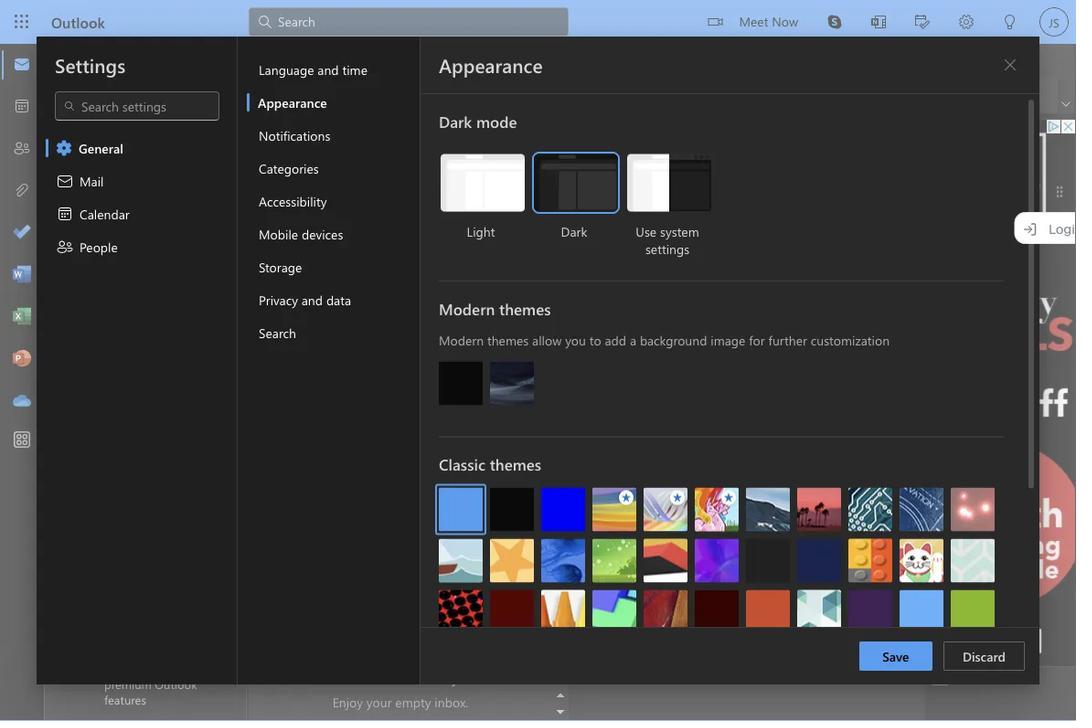 Task type: describe. For each thing, give the bounding box(es) containing it.
image
[[711, 332, 746, 349]]

left-rail-appbar navigation
[[4, 44, 40, 422]]

calendar
[[80, 205, 130, 222]]

favorites
[[110, 130, 169, 149]]

 calendar
[[56, 205, 130, 223]]

home button
[[91, 44, 153, 72]]

2 vertical spatial themes
[[490, 454, 541, 475]]

0 vertical spatial your
[[342, 333, 367, 350]]

appearance heading
[[439, 52, 543, 78]]

files image
[[13, 182, 31, 200]]

Search settings search field
[[76, 97, 200, 115]]

you
[[565, 332, 586, 349]]

mobile
[[753, 488, 792, 505]]

mobile devices
[[259, 225, 343, 242]]

layout group
[[294, 77, 475, 110]]

camera
[[790, 471, 831, 488]]

modern themes allow you to add a background image for further customization
[[439, 332, 890, 349]]

theme list box
[[435, 484, 1005, 721]]


[[708, 15, 723, 29]]

mobile
[[259, 225, 298, 242]]

mode
[[476, 111, 517, 132]]

choose your look
[[296, 333, 395, 350]]

language and time
[[259, 61, 368, 78]]

dark for dark
[[561, 223, 587, 240]]

storage button
[[247, 251, 420, 283]]

upgrade
[[296, 516, 345, 533]]

choose
[[296, 333, 339, 350]]

metal
[[341, 190, 374, 207]]

0
[[296, 296, 303, 313]]

-
[[410, 190, 415, 207]]

help
[[223, 49, 249, 66]]

people
[[80, 238, 118, 255]]

privacy
[[259, 291, 298, 308]]

for inside the 'all done for the day enjoy your empty inbox.'
[[395, 670, 411, 687]]

search
[[259, 324, 296, 341]]

to do image
[[13, 224, 31, 242]]

document containing settings
[[0, 0, 1076, 721]]

and for privacy
[[302, 291, 323, 308]]

appearance button
[[247, 86, 420, 119]]

use system settings
[[636, 223, 699, 257]]

microsoft
[[364, 516, 418, 533]]

m
[[283, 181, 294, 198]]

outlook inside scan the qr code with your phone camera to download outlook mobile
[[704, 488, 750, 505]]

system
[[660, 223, 699, 240]]

 button
[[75, 123, 106, 156]]

categories button
[[247, 152, 420, 185]]


[[55, 139, 73, 157]]


[[267, 333, 285, 351]]


[[108, 205, 126, 223]]

save
[[883, 648, 909, 665]]

calendar image
[[13, 98, 31, 116]]

to inside scan the qr code with your phone camera to download outlook mobile
[[835, 471, 846, 488]]

discard
[[963, 648, 1006, 665]]

your inside the 'all done for the day enjoy your empty inbox.'
[[367, 694, 392, 711]]

all
[[343, 670, 358, 687]]

excel image
[[13, 308, 31, 326]]

inbox
[[313, 131, 350, 151]]

customization
[[811, 332, 890, 349]]

get started
[[260, 256, 325, 273]]

allow
[[532, 332, 562, 349]]

metaldecking.com image
[[274, 175, 303, 204]]

categories
[[259, 160, 319, 176]]

settings
[[55, 52, 125, 78]]

powerpoint image
[[13, 350, 31, 369]]


[[56, 205, 74, 223]]

privacy and data
[[259, 291, 351, 308]]

premium
[[104, 676, 152, 692]]

appearance inside button
[[258, 94, 327, 111]]

home
[[105, 49, 139, 66]]

tab list containing home
[[91, 44, 263, 72]]

application containing settings
[[0, 0, 1076, 721]]

further
[[769, 332, 807, 349]]

high
[[419, 190, 447, 207]]

ad inside the message list section
[[472, 174, 484, 186]]

outlook inside banner
[[51, 12, 105, 32]]

of
[[307, 296, 318, 313]]

complete
[[332, 296, 385, 313]]

classic themes
[[439, 454, 541, 475]]

more apps image
[[13, 432, 31, 450]]

code
[[663, 471, 690, 488]]


[[63, 51, 82, 70]]

metaldecking.com
[[311, 171, 418, 188]]

appearance inside tab panel
[[439, 52, 543, 78]]

privacy and data button
[[247, 283, 420, 316]]

favorites tree
[[66, 115, 213, 305]]


[[1003, 58, 1018, 72]]

all done for the day enjoy your empty inbox.
[[333, 670, 469, 711]]

settings for 
[[117, 86, 161, 103]]

dialog containing settings
[[0, 0, 1076, 721]]

background
[[640, 332, 707, 349]]


[[56, 172, 74, 190]]

meet now
[[739, 12, 798, 29]]

 button
[[54, 45, 91, 76]]



Task type: vqa. For each thing, say whether or not it's contained in the screenshot.
Microsoft account team <account-security- noreply@accountprotection.microsoft.com> Sent: Monday, October 2, 2023 3:54 PM To: testdummy3423@outlook.com <testdummy3423@outlook.com> Subject: Microsoft account security info verification's "<Account-"
no



Task type: locate. For each thing, give the bounding box(es) containing it.
meet
[[739, 12, 768, 29]]

enjoy
[[333, 694, 363, 711]]

a
[[630, 332, 636, 349]]

empty
[[395, 694, 431, 711]]

accessibility button
[[247, 185, 420, 218]]

outlook inside premium outlook features
[[155, 676, 197, 692]]

settings for use
[[645, 240, 690, 257]]

settings inside use system settings
[[645, 240, 690, 257]]


[[267, 296, 285, 315]]

0 vertical spatial settings
[[117, 86, 161, 103]]

download
[[850, 471, 906, 488]]

themes
[[499, 298, 551, 319], [487, 332, 529, 349], [490, 454, 541, 475]]

outlook link
[[51, 0, 105, 44]]

0 horizontal spatial ad
[[472, 174, 484, 186]]

your right the with at the right
[[721, 471, 747, 488]]

modern
[[439, 298, 495, 319], [439, 332, 484, 349]]

modern down 'light'
[[439, 298, 495, 319]]

themes down modern themes
[[487, 332, 529, 349]]

to right upgrade
[[349, 516, 361, 533]]

view
[[87, 86, 114, 103]]

for right image
[[749, 332, 765, 349]]

modern for appearance
[[439, 298, 495, 319]]

application
[[0, 0, 1076, 721]]

0 vertical spatial the
[[620, 471, 638, 488]]

0 horizontal spatial settings
[[117, 86, 161, 103]]

0 horizontal spatial appearance
[[258, 94, 327, 111]]

discard button
[[944, 642, 1025, 671]]

mail
[[80, 172, 104, 189]]

0 horizontal spatial to
[[349, 516, 361, 533]]

get
[[260, 256, 280, 273]]

with
[[694, 471, 718, 488]]

onedrive image
[[13, 392, 31, 411]]

ad up quality
[[472, 174, 484, 186]]

to inside the message list section
[[349, 516, 361, 533]]

done
[[362, 670, 391, 687]]

0 horizontal spatial outlook
[[51, 12, 105, 32]]

0 vertical spatial modern
[[439, 298, 495, 319]]

outlook right premium
[[155, 676, 197, 692]]

1 vertical spatial to
[[835, 471, 846, 488]]

365
[[421, 516, 442, 533]]

2 vertical spatial your
[[367, 694, 392, 711]]

1 vertical spatial the
[[415, 670, 434, 687]]

1 vertical spatial modern
[[439, 332, 484, 349]]

appearance tab panel
[[421, 37, 1040, 721]]

for
[[749, 332, 765, 349], [395, 670, 411, 687]]

2 horizontal spatial outlook
[[704, 488, 750, 505]]

day
[[437, 670, 458, 687]]

1 horizontal spatial to
[[590, 332, 601, 349]]

 button
[[996, 50, 1025, 80]]

1 horizontal spatial outlook
[[155, 676, 197, 692]]

notifications
[[259, 127, 330, 144]]

appearance
[[439, 52, 543, 78], [258, 94, 327, 111]]

your inside scan the qr code with your phone camera to download outlook mobile
[[721, 471, 747, 488]]

0 horizontal spatial for
[[395, 670, 411, 687]]

save button
[[859, 642, 933, 671]]

1 vertical spatial for
[[395, 670, 411, 687]]

settings tab list
[[37, 37, 238, 685]]

the
[[620, 471, 638, 488], [415, 670, 434, 687]]

deck
[[378, 190, 407, 207]]

0 vertical spatial dark
[[439, 111, 472, 132]]

products
[[495, 190, 547, 207]]

ad left 'set your advertising preferences' image
[[935, 671, 946, 684]]

language and time button
[[247, 53, 420, 86]]

settings
[[117, 86, 161, 103], [645, 240, 690, 257]]

inbox.
[[435, 694, 469, 711]]


[[56, 238, 74, 256]]

your down done
[[367, 694, 392, 711]]

1 vertical spatial and
[[302, 291, 323, 308]]

favorites tree item
[[66, 123, 213, 159]]

dark left mode
[[439, 111, 472, 132]]

language
[[259, 61, 314, 78]]

1 vertical spatial themes
[[487, 332, 529, 349]]

2 horizontal spatial to
[[835, 471, 846, 488]]


[[108, 241, 126, 260]]

outlook up 
[[51, 12, 105, 32]]

quality
[[450, 190, 492, 207]]

devices
[[302, 225, 343, 242]]

themes right classic
[[490, 454, 541, 475]]

use
[[636, 223, 657, 240]]

classic
[[439, 454, 486, 475]]

look
[[371, 333, 395, 350]]

outlook left phone
[[704, 488, 750, 505]]

people image
[[13, 140, 31, 158]]

qr
[[642, 471, 659, 488]]

the left qr
[[620, 471, 638, 488]]

 view settings
[[65, 86, 161, 104]]

dark left the use
[[561, 223, 587, 240]]

2 vertical spatial outlook
[[155, 676, 197, 692]]

modern themes
[[439, 298, 551, 319]]

settings heading
[[55, 52, 125, 78]]

document
[[0, 0, 1076, 721]]

1 horizontal spatial ad
[[935, 671, 946, 684]]

1 vertical spatial appearance
[[258, 94, 327, 111]]

2 modern from the top
[[439, 332, 484, 349]]

2 vertical spatial to
[[349, 516, 361, 533]]

outlook banner
[[0, 0, 1076, 44]]

1 horizontal spatial the
[[620, 471, 638, 488]]

1 horizontal spatial for
[[749, 332, 765, 349]]

1 vertical spatial ad
[[935, 671, 946, 684]]

notifications button
[[247, 119, 420, 152]]

general
[[79, 139, 123, 156]]


[[84, 132, 99, 147]]

0 horizontal spatial the
[[415, 670, 434, 687]]

1 vertical spatial dark
[[561, 223, 587, 240]]

1 horizontal spatial appearance
[[439, 52, 543, 78]]

0 of 6 complete
[[296, 296, 385, 313]]

mobile devices button
[[247, 218, 420, 251]]

1 horizontal spatial settings
[[645, 240, 690, 257]]

dialog
[[0, 0, 1076, 721]]

modern themes list box
[[439, 361, 1005, 413]]

 button
[[525, 132, 554, 157]]

accessibility
[[259, 192, 327, 209]]

0 vertical spatial ad
[[472, 174, 484, 186]]

data
[[326, 291, 351, 308]]

0 vertical spatial appearance
[[439, 52, 543, 78]]

themes for appearance
[[499, 298, 551, 319]]

and for language
[[318, 61, 339, 78]]

1 modern from the top
[[439, 298, 495, 319]]


[[108, 168, 126, 187]]

for inside modern themes element
[[749, 332, 765, 349]]

add
[[605, 332, 626, 349]]


[[63, 100, 76, 112]]

0 vertical spatial for
[[749, 332, 765, 349]]

themes for dark mode
[[487, 332, 529, 349]]

0 vertical spatial and
[[318, 61, 339, 78]]

appearance up mode
[[439, 52, 543, 78]]

1 horizontal spatial dark
[[561, 223, 587, 240]]

to right you
[[590, 332, 601, 349]]

appearance up notifications
[[258, 94, 327, 111]]


[[530, 136, 549, 155]]

word image
[[13, 266, 31, 284]]

scan
[[590, 471, 617, 488]]

set your advertising preferences image
[[953, 670, 968, 685]]

storage
[[259, 258, 302, 275]]

your left look
[[342, 333, 367, 350]]

light
[[467, 223, 495, 240]]

modern themes element
[[439, 332, 1005, 413]]

scan the qr code with your phone camera to download outlook mobile
[[590, 471, 906, 505]]

to right camera
[[835, 471, 846, 488]]

features
[[104, 692, 146, 708]]

themes up allow
[[499, 298, 551, 319]]

upgrade to microsoft 365
[[296, 516, 442, 533]]

tab list
[[91, 44, 263, 72]]

the left day
[[415, 670, 434, 687]]

started
[[284, 256, 325, 273]]

the inside the 'all done for the day enjoy your empty inbox.'
[[415, 670, 434, 687]]

0 horizontal spatial dark
[[439, 111, 472, 132]]

modern down modern themes
[[439, 332, 484, 349]]

0 vertical spatial outlook
[[51, 12, 105, 32]]

dark mode
[[439, 111, 517, 132]]

the inside scan the qr code with your phone camera to download outlook mobile
[[620, 471, 638, 488]]

premium outlook features
[[104, 676, 197, 708]]

mail image
[[13, 56, 31, 74]]

6
[[321, 296, 328, 313]]

search button
[[247, 316, 420, 349]]

dark for dark mode
[[439, 111, 472, 132]]

0 vertical spatial themes
[[499, 298, 551, 319]]

settings inside  view settings
[[117, 86, 161, 103]]

0 vertical spatial to
[[590, 332, 601, 349]]

message list section
[[249, 117, 569, 721]]

1 vertical spatial your
[[721, 471, 747, 488]]

modern for dark mode
[[439, 332, 484, 349]]

1 vertical spatial outlook
[[704, 488, 750, 505]]

premium outlook features button
[[66, 635, 247, 721]]

to inside modern themes element
[[590, 332, 601, 349]]

for up empty at left
[[395, 670, 411, 687]]

1 vertical spatial settings
[[645, 240, 690, 257]]



